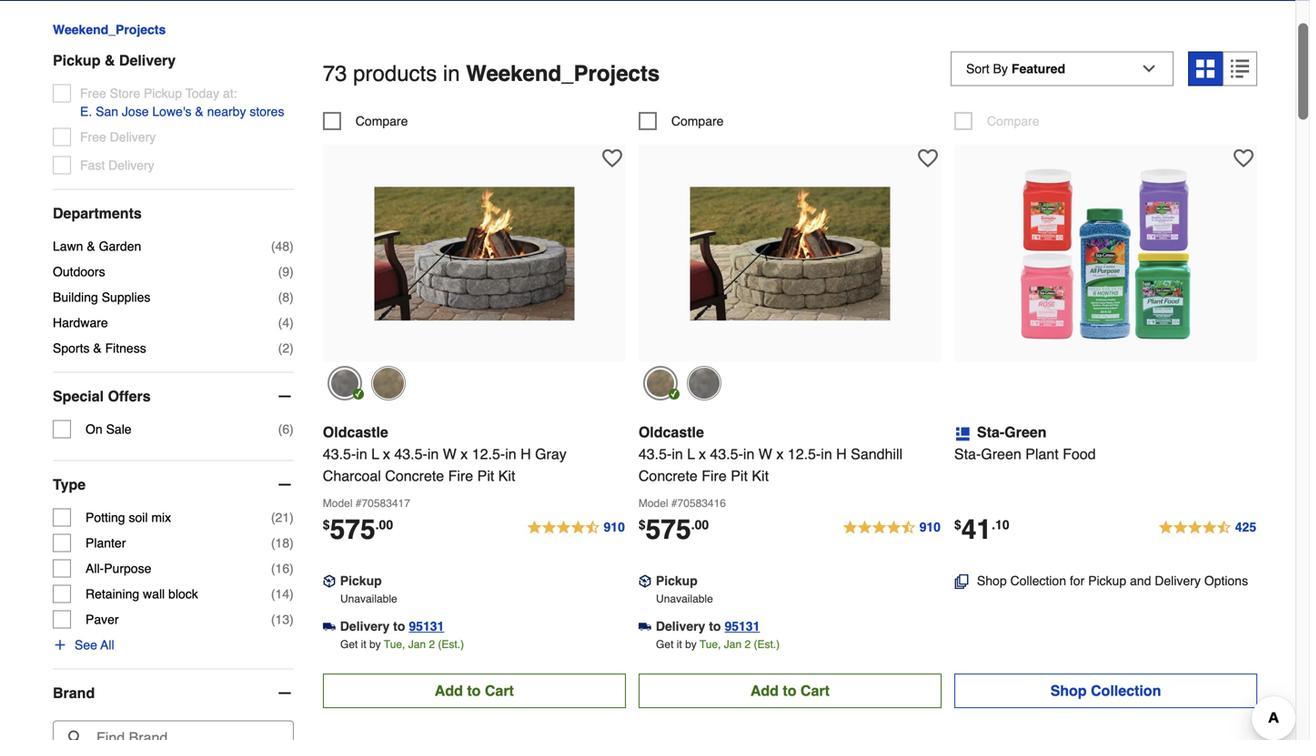 Task type: describe. For each thing, give the bounding box(es) containing it.
3 x from the left
[[699, 446, 706, 463]]

weekend_projects link
[[53, 22, 166, 37]]

concrete inside oldcastle 43.5-in l x 43.5-in w x 12.5-in h gray charcoal concrete fire pit kit
[[385, 468, 444, 484]]

9
[[282, 264, 290, 279]]

16
[[275, 561, 290, 576]]

Find Brand text field
[[53, 720, 294, 740]]

( for 13
[[271, 612, 275, 627]]

1 4.5 stars image from the left
[[527, 517, 626, 539]]

special offers button
[[53, 373, 294, 420]]

oldcastle for oldcastle 43.5-in l x 43.5-in w x 12.5-in h sandhill concrete fire pit kit
[[639, 424, 704, 441]]

1 .00 from the left
[[376, 518, 393, 532]]

4 x from the left
[[777, 446, 784, 463]]

w for fire
[[443, 446, 457, 463]]

$ inside $ 41 .10
[[955, 518, 962, 532]]

) for ( 48 )
[[290, 239, 294, 253]]

73 products in weekend_projects
[[323, 61, 660, 86]]

0 vertical spatial sta-
[[978, 424, 1005, 441]]

products
[[353, 61, 437, 86]]

( 9 )
[[278, 264, 294, 279]]

free store pickup today at:
[[80, 86, 237, 100]]

4
[[282, 315, 290, 330]]

h for gray
[[521, 446, 531, 463]]

( 16 )
[[271, 561, 294, 576]]

pickup right pickup image
[[340, 574, 382, 588]]

2 sandhill image from the left
[[643, 366, 678, 401]]

95131 for 95131 button related to truck filled image corresponding to pickup icon
[[725, 619, 760, 634]]

1 sandhill image from the left
[[371, 366, 406, 401]]

# for charcoal
[[356, 497, 362, 510]]

48
[[275, 239, 290, 253]]

truck filled image for pickup image
[[323, 620, 336, 633]]

concrete inside oldcastle 43.5-in l x 43.5-in w x 12.5-in h sandhill concrete fire pit kit
[[639, 468, 698, 484]]

pickup up lowe's
[[144, 86, 182, 100]]

shop for shop collection
[[1051, 682, 1087, 699]]

free delivery
[[80, 130, 156, 144]]

actual price $575.00 element for 3rd 4.5 stars image from the right
[[323, 514, 393, 545]]

pit inside oldcastle 43.5-in l x 43.5-in w x 12.5-in h sandhill concrete fire pit kit
[[731, 468, 748, 484]]

sandhill
[[851, 446, 903, 463]]

e. san jose lowe's & nearby stores button
[[80, 102, 284, 120]]

supplies
[[102, 290, 151, 304]]

1 add to cart button from the left
[[323, 674, 626, 708]]

special
[[53, 388, 104, 404]]

nearby
[[207, 104, 246, 119]]

) for ( 6 )
[[290, 422, 294, 436]]

lawn & garden
[[53, 239, 141, 253]]

12.5- for kit
[[788, 446, 821, 463]]

options
[[1205, 574, 1249, 588]]

get for truck filled image related to pickup image
[[340, 638, 358, 651]]

( 8 )
[[278, 290, 294, 304]]

( 6 )
[[278, 422, 294, 436]]

cart for 2nd add to cart button from right
[[485, 682, 514, 699]]

fast delivery
[[80, 158, 154, 172]]

fire inside oldcastle 43.5-in l x 43.5-in w x 12.5-in h gray charcoal concrete fire pit kit
[[448, 468, 474, 484]]

get for truck filled image corresponding to pickup icon
[[656, 638, 674, 651]]

add to cart for 2nd add to cart button from right
[[435, 682, 514, 699]]

.10
[[992, 518, 1010, 532]]

shop collection for pickup and delivery options
[[978, 574, 1249, 588]]

delivery to 95131 for pickup image
[[340, 619, 444, 634]]

kit inside oldcastle 43.5-in l x 43.5-in w x 12.5-in h gray charcoal concrete fire pit kit
[[499, 468, 516, 484]]

type button
[[53, 461, 294, 508]]

san
[[96, 104, 118, 119]]

plus image
[[53, 637, 67, 652]]

5013605577 element
[[639, 112, 724, 130]]

food
[[1063, 446, 1096, 463]]

brand
[[53, 684, 95, 701]]

fast
[[80, 158, 105, 172]]

retaining
[[86, 587, 139, 601]]

wall
[[143, 587, 165, 601]]

cart for 1st add to cart button from the right
[[801, 682, 830, 699]]

garden
[[99, 239, 141, 253]]

1 910 button from the left
[[527, 517, 626, 539]]

1 43.5- from the left
[[323, 446, 356, 463]]

1 575 from the left
[[330, 514, 376, 545]]

95131 button for truck filled image related to pickup image
[[409, 617, 444, 635]]

( 2 )
[[278, 341, 294, 355]]

2 $ 575 .00 from the left
[[639, 514, 709, 545]]

14
[[275, 587, 290, 601]]

model # 70583416
[[639, 497, 726, 510]]

model for concrete
[[639, 497, 669, 510]]

oldcastle 43.5-in l x 43.5-in w x 12.5-in h sandhill concrete fire pit kit
[[639, 424, 903, 484]]

sports
[[53, 341, 90, 355]]

sports & fitness
[[53, 341, 146, 355]]

pickup right for
[[1089, 574, 1127, 588]]

shop for shop collection for pickup and delivery options
[[978, 574, 1007, 588]]

lowe's
[[152, 104, 192, 119]]

2 4.5 stars image from the left
[[842, 517, 942, 539]]

gr_3939 element
[[955, 112, 1040, 130]]

( for 14
[[271, 587, 275, 601]]

0 vertical spatial green
[[1005, 424, 1047, 441]]

shop collection
[[1051, 682, 1162, 699]]

get it by tue, jan 2 (est.) for truck filled image related to pickup image
[[340, 638, 464, 651]]

building supplies
[[53, 290, 151, 304]]

70583416
[[678, 497, 726, 510]]

e.
[[80, 104, 92, 119]]

pickup down weekend_projects link
[[53, 52, 101, 69]]

pickup image
[[639, 575, 652, 587]]

charcoal
[[323, 468, 381, 484]]

minus image for type
[[276, 475, 294, 494]]

) for ( 14 )
[[290, 587, 294, 601]]

( for 21
[[271, 510, 275, 525]]

retaining wall block
[[86, 587, 198, 601]]

13
[[275, 612, 290, 627]]

) for ( 9 )
[[290, 264, 294, 279]]

( 18 )
[[271, 536, 294, 550]]

(est.) for 95131 button related to truck filled image corresponding to pickup icon
[[754, 638, 780, 651]]

e. san jose lowe's & nearby stores
[[80, 104, 284, 119]]

2 910 from the left
[[920, 520, 941, 534]]

soil
[[129, 510, 148, 525]]

95131 for 95131 button for truck filled image related to pickup image
[[409, 619, 444, 634]]

l for charcoal
[[372, 446, 379, 463]]

gray
[[535, 446, 567, 463]]

1 vertical spatial weekend_projects
[[466, 61, 660, 86]]

by for 95131 button related to truck filled image corresponding to pickup icon
[[685, 638, 697, 651]]

sale
[[106, 422, 132, 436]]

3 43.5- from the left
[[639, 446, 672, 463]]

unavailable for pickup image
[[340, 593, 398, 605]]

18
[[275, 536, 290, 550]]

purpose
[[104, 561, 151, 576]]

compare for 5013605577 element
[[672, 114, 724, 128]]

( 13 )
[[271, 612, 294, 627]]

( for 9
[[278, 264, 282, 279]]

l for concrete
[[687, 446, 695, 463]]

all-purpose
[[86, 561, 151, 576]]

minus image for brand
[[276, 684, 294, 702]]

$ 41 .10
[[955, 514, 1010, 545]]

add for 1st add to cart button from the right
[[751, 682, 779, 699]]

73
[[323, 61, 347, 86]]

( 21 )
[[271, 510, 294, 525]]

70583417
[[362, 497, 410, 510]]

on
[[86, 422, 103, 436]]

potting
[[86, 510, 125, 525]]

( for 4
[[278, 315, 282, 330]]

4 43.5- from the left
[[710, 446, 744, 463]]

at:
[[223, 86, 237, 100]]

( for 6
[[278, 422, 282, 436]]

and
[[1131, 574, 1152, 588]]

special offers
[[53, 388, 151, 404]]

(est.) for 95131 button for truck filled image related to pickup image
[[438, 638, 464, 651]]

outdoors
[[53, 264, 105, 279]]

unavailable for pickup icon
[[656, 593, 713, 605]]

( 4 )
[[278, 315, 294, 330]]

mix
[[151, 510, 171, 525]]

stores
[[250, 104, 284, 119]]

fitness
[[105, 341, 146, 355]]

brand button
[[53, 669, 294, 717]]



Task type: locate. For each thing, give the bounding box(es) containing it.
0 horizontal spatial model
[[323, 497, 353, 510]]

( 48 )
[[271, 239, 294, 253]]

)
[[290, 239, 294, 253], [290, 264, 294, 279], [290, 290, 294, 304], [290, 315, 294, 330], [290, 341, 294, 355], [290, 422, 294, 436], [290, 510, 294, 525], [290, 536, 294, 550], [290, 561, 294, 576], [290, 587, 294, 601], [290, 612, 294, 627]]

0 vertical spatial collection
[[1011, 574, 1067, 588]]

$ right ( 21 )
[[323, 518, 330, 532]]

1 horizontal spatial jan
[[724, 638, 742, 651]]

by for 95131 button for truck filled image related to pickup image
[[370, 638, 381, 651]]

departments
[[53, 205, 142, 221]]

& down today
[[195, 104, 204, 119]]

4.5 stars image containing 425
[[1158, 517, 1258, 539]]

2 concrete from the left
[[639, 468, 698, 484]]

$ 575 .00 down model # 70583417
[[323, 514, 393, 545]]

8 ) from the top
[[290, 536, 294, 550]]

see
[[75, 637, 97, 652]]

1 get it by tue, jan 2 (est.) from the left
[[340, 638, 464, 651]]

compare for gr_3939 element
[[988, 114, 1040, 128]]

0 horizontal spatial shop
[[978, 574, 1007, 588]]

oldcastle 43.5-in l x 43.5-in w x 12.5-in h sandhill concrete fire pit kit image
[[690, 154, 891, 354]]

collection
[[1011, 574, 1067, 588], [1091, 682, 1162, 699]]

1 horizontal spatial #
[[672, 497, 678, 510]]

get it by tue, jan 2 (est.) for truck filled image corresponding to pickup icon
[[656, 638, 780, 651]]

2 x from the left
[[461, 446, 468, 463]]

1 $ 575 .00 from the left
[[323, 514, 393, 545]]

free for free delivery
[[80, 130, 106, 144]]

1 horizontal spatial gray charcoal image
[[687, 366, 722, 401]]

) for ( 4 )
[[290, 315, 294, 330]]

delivery to 95131 for pickup icon
[[656, 619, 760, 634]]

today
[[186, 86, 219, 100]]

2 95131 from the left
[[725, 619, 760, 634]]

1 horizontal spatial it
[[677, 638, 682, 651]]

1 horizontal spatial fire
[[702, 468, 727, 484]]

2 truck filled image from the left
[[639, 620, 652, 633]]

minus image
[[276, 387, 294, 405]]

0 horizontal spatial it
[[361, 638, 367, 651]]

1 horizontal spatial add to cart
[[751, 682, 830, 699]]

7 ) from the top
[[290, 510, 294, 525]]

) for ( 21 )
[[290, 510, 294, 525]]

1 horizontal spatial h
[[837, 446, 847, 463]]

) up '14'
[[290, 561, 294, 576]]

1 horizontal spatial model
[[639, 497, 669, 510]]

concrete up 70583417 at the left
[[385, 468, 444, 484]]

unavailable
[[340, 593, 398, 605], [656, 593, 713, 605]]

95131
[[409, 619, 444, 634], [725, 619, 760, 634]]

1 horizontal spatial .00
[[692, 518, 709, 532]]

planter
[[86, 536, 126, 550]]

minus image down 13
[[276, 684, 294, 702]]

oldcastle up model # 70583416
[[639, 424, 704, 441]]

12.5- inside oldcastle 43.5-in l x 43.5-in w x 12.5-in h sandhill concrete fire pit kit
[[788, 446, 821, 463]]

0 horizontal spatial cart
[[485, 682, 514, 699]]

( for 18
[[271, 536, 275, 550]]

1 95131 button from the left
[[409, 617, 444, 635]]

0 horizontal spatial jan
[[408, 638, 426, 651]]

1 vertical spatial sta-
[[955, 446, 981, 463]]

( for 16
[[271, 561, 275, 576]]

1 (est.) from the left
[[438, 638, 464, 651]]

1 horizontal spatial $ 575 .00
[[639, 514, 709, 545]]

minus image inside type button
[[276, 475, 294, 494]]

2 delivery to 95131 from the left
[[656, 619, 760, 634]]

1 delivery to 95131 from the left
[[340, 619, 444, 634]]

(est.)
[[438, 638, 464, 651], [754, 638, 780, 651]]

actual price $575.00 element down model # 70583417
[[323, 514, 393, 545]]

1 $ from the left
[[323, 518, 330, 532]]

jan for pickup image
[[408, 638, 426, 651]]

0 horizontal spatial 95131 button
[[409, 617, 444, 635]]

41
[[962, 514, 992, 545]]

1 horizontal spatial add
[[751, 682, 779, 699]]

3 compare from the left
[[988, 114, 1040, 128]]

0 horizontal spatial get
[[340, 638, 358, 651]]

8
[[282, 290, 290, 304]]

) up ( 13 )
[[290, 587, 294, 601]]

2 12.5- from the left
[[788, 446, 821, 463]]

6 ) from the top
[[290, 422, 294, 436]]

to
[[393, 619, 405, 634], [709, 619, 721, 634], [467, 682, 481, 699], [783, 682, 797, 699]]

2 free from the top
[[80, 130, 106, 144]]

1 horizontal spatial l
[[687, 446, 695, 463]]

model left 70583416
[[639, 497, 669, 510]]

0 horizontal spatial l
[[372, 446, 379, 463]]

1 horizontal spatial add to cart button
[[639, 674, 942, 708]]

0 horizontal spatial $
[[323, 518, 330, 532]]

2 jan from the left
[[724, 638, 742, 651]]

0 horizontal spatial pit
[[478, 468, 495, 484]]

2 95131 button from the left
[[725, 617, 760, 635]]

truck filled image
[[323, 620, 336, 633], [639, 620, 652, 633]]

store
[[110, 86, 140, 100]]

1 get from the left
[[340, 638, 358, 651]]

$ 575 .00 down model # 70583416
[[639, 514, 709, 545]]

shop
[[978, 574, 1007, 588], [1051, 682, 1087, 699]]

1 horizontal spatial w
[[759, 446, 773, 463]]

0 horizontal spatial add to cart
[[435, 682, 514, 699]]

sta-green sta-green plant food
[[955, 424, 1096, 463]]

lawn
[[53, 239, 83, 253]]

free up e.
[[80, 86, 106, 100]]

) for ( 18 )
[[290, 536, 294, 550]]

0 vertical spatial free
[[80, 86, 106, 100]]

) up 8
[[290, 264, 294, 279]]

& right lawn
[[87, 239, 95, 253]]

0 horizontal spatial (est.)
[[438, 638, 464, 651]]

2 horizontal spatial compare
[[988, 114, 1040, 128]]

0 horizontal spatial 12.5-
[[472, 446, 505, 463]]

tue, for truck filled image corresponding to pickup icon
[[700, 638, 721, 651]]

1 cart from the left
[[485, 682, 514, 699]]

compare inside the 5013605579 element
[[356, 114, 408, 128]]

jan for pickup icon
[[724, 638, 742, 651]]

0 horizontal spatial sandhill image
[[371, 366, 406, 401]]

0 horizontal spatial $ 575 .00
[[323, 514, 393, 545]]

) up ( 2 )
[[290, 315, 294, 330]]

add for 2nd add to cart button from right
[[435, 682, 463, 699]]

free for free store pickup today at:
[[80, 86, 106, 100]]

x
[[383, 446, 390, 463], [461, 446, 468, 463], [699, 446, 706, 463], [777, 446, 784, 463]]

) down minus image
[[290, 422, 294, 436]]

2 $ from the left
[[639, 518, 646, 532]]

$ 575 .00
[[323, 514, 393, 545], [639, 514, 709, 545]]

it for truck filled image corresponding to pickup icon
[[677, 638, 682, 651]]

hardware
[[53, 315, 108, 330]]

h left "gray"
[[521, 446, 531, 463]]

model for charcoal
[[323, 497, 353, 510]]

weekend_projects
[[53, 22, 166, 37], [466, 61, 660, 86]]

& for delivery
[[105, 52, 115, 69]]

0 horizontal spatial delivery to 95131
[[340, 619, 444, 634]]

1 horizontal spatial get it by tue, jan 2 (est.)
[[656, 638, 780, 651]]

.00 down 70583417 at the left
[[376, 518, 393, 532]]

1 vertical spatial free
[[80, 130, 106, 144]]

2 actual price $575.00 element from the left
[[639, 514, 709, 545]]

0 horizontal spatial add
[[435, 682, 463, 699]]

sta-
[[978, 424, 1005, 441], [955, 446, 981, 463]]

0 horizontal spatial 910
[[604, 520, 625, 534]]

actual price $575.00 element down model # 70583416
[[639, 514, 709, 545]]

1 horizontal spatial 95131 button
[[725, 617, 760, 635]]

2 h from the left
[[837, 446, 847, 463]]

0 horizontal spatial unavailable
[[340, 593, 398, 605]]

( for 48
[[271, 239, 275, 253]]

2 (est.) from the left
[[754, 638, 780, 651]]

pit
[[478, 468, 495, 484], [731, 468, 748, 484]]

tue,
[[384, 638, 405, 651], [700, 638, 721, 651]]

1 horizontal spatial $
[[639, 518, 646, 532]]

3 4.5 stars image from the left
[[1158, 517, 1258, 539]]

offers
[[108, 388, 151, 404]]

0 horizontal spatial .00
[[376, 518, 393, 532]]

3 $ from the left
[[955, 518, 962, 532]]

building
[[53, 290, 98, 304]]

kit inside oldcastle 43.5-in l x 43.5-in w x 12.5-in h sandhill concrete fire pit kit
[[752, 468, 769, 484]]

l inside oldcastle 43.5-in l x 43.5-in w x 12.5-in h sandhill concrete fire pit kit
[[687, 446, 695, 463]]

list view image
[[1232, 59, 1250, 78]]

0 horizontal spatial 910 button
[[527, 517, 626, 539]]

2 get from the left
[[656, 638, 674, 651]]

95131 button for truck filled image corresponding to pickup icon
[[725, 617, 760, 635]]

& for fitness
[[93, 341, 102, 355]]

1 horizontal spatial 575
[[646, 514, 692, 545]]

0 horizontal spatial #
[[356, 497, 362, 510]]

2 .00 from the left
[[692, 518, 709, 532]]

green up plant
[[1005, 424, 1047, 441]]

1 gray charcoal image from the left
[[328, 366, 362, 401]]

2 compare from the left
[[672, 114, 724, 128]]

( 14 )
[[271, 587, 294, 601]]

w inside oldcastle 43.5-in l x 43.5-in w x 12.5-in h sandhill concrete fire pit kit
[[759, 446, 773, 463]]

910 button
[[527, 517, 626, 539], [842, 517, 942, 539]]

2 horizontal spatial 2
[[745, 638, 751, 651]]

3 ) from the top
[[290, 290, 294, 304]]

# for concrete
[[672, 497, 678, 510]]

1 vertical spatial green
[[981, 446, 1022, 463]]

2 for pickup icon
[[745, 638, 751, 651]]

compare inside gr_3939 element
[[988, 114, 1040, 128]]

2 heart outline image from the left
[[1234, 148, 1254, 169]]

2 ) from the top
[[290, 264, 294, 279]]

1 vertical spatial minus image
[[276, 684, 294, 702]]

1 horizontal spatial actual price $575.00 element
[[639, 514, 709, 545]]

& down weekend_projects link
[[105, 52, 115, 69]]

0 horizontal spatial truck filled image
[[323, 620, 336, 633]]

free down e.
[[80, 130, 106, 144]]

1 oldcastle from the left
[[323, 424, 389, 441]]

2 for pickup image
[[429, 638, 435, 651]]

get
[[340, 638, 358, 651], [656, 638, 674, 651]]

all-
[[86, 561, 104, 576]]

kit
[[499, 468, 516, 484], [752, 468, 769, 484]]

concrete up model # 70583416
[[639, 468, 698, 484]]

0 horizontal spatial w
[[443, 446, 457, 463]]

1 horizontal spatial kit
[[752, 468, 769, 484]]

get it by tue, jan 2 (est.)
[[340, 638, 464, 651], [656, 638, 780, 651]]

1 12.5- from the left
[[472, 446, 505, 463]]

1 horizontal spatial 4.5 stars image
[[842, 517, 942, 539]]

truck filled image down pickup image
[[323, 620, 336, 633]]

1 horizontal spatial tue,
[[700, 638, 721, 651]]

0 horizontal spatial fire
[[448, 468, 474, 484]]

2 tue, from the left
[[700, 638, 721, 651]]

2 by from the left
[[685, 638, 697, 651]]

0 horizontal spatial tue,
[[384, 638, 405, 651]]

0 vertical spatial shop
[[978, 574, 1007, 588]]

1 horizontal spatial 910
[[920, 520, 941, 534]]

h inside oldcastle 43.5-in l x 43.5-in w x 12.5-in h sandhill concrete fire pit kit
[[837, 446, 847, 463]]

425
[[1236, 520, 1257, 534]]

( for 8
[[278, 290, 282, 304]]

1 horizontal spatial pit
[[731, 468, 748, 484]]

) down '14'
[[290, 612, 294, 627]]

oldcastle 43.5-in l x 43.5-in w x 12.5-in h gray charcoal concrete fire pit kit
[[323, 424, 567, 484]]

potting soil mix
[[86, 510, 171, 525]]

compare inside 5013605577 element
[[672, 114, 724, 128]]

pickup & delivery
[[53, 52, 176, 69]]

2 model from the left
[[639, 497, 669, 510]]

) for ( 16 )
[[290, 561, 294, 576]]

1 horizontal spatial 12.5-
[[788, 446, 821, 463]]

1 horizontal spatial 910 button
[[842, 517, 942, 539]]

1 w from the left
[[443, 446, 457, 463]]

0 horizontal spatial h
[[521, 446, 531, 463]]

1 actual price $575.00 element from the left
[[323, 514, 393, 545]]

type
[[53, 476, 86, 493]]

l inside oldcastle 43.5-in l x 43.5-in w x 12.5-in h gray charcoal concrete fire pit kit
[[372, 446, 379, 463]]

1 910 from the left
[[604, 520, 625, 534]]

$
[[323, 518, 330, 532], [639, 518, 646, 532], [955, 518, 962, 532]]

2 fire from the left
[[702, 468, 727, 484]]

$ for 2nd 910 button
[[639, 518, 646, 532]]

add to cart for 1st add to cart button from the right
[[751, 682, 830, 699]]

0 horizontal spatial collection
[[1011, 574, 1067, 588]]

1 ) from the top
[[290, 239, 294, 253]]

1 unavailable from the left
[[340, 593, 398, 605]]

1 heart outline image from the left
[[602, 148, 622, 169]]

4.5 stars image
[[527, 517, 626, 539], [842, 517, 942, 539], [1158, 517, 1258, 539]]

1 horizontal spatial shop
[[1051, 682, 1087, 699]]

0 horizontal spatial kit
[[499, 468, 516, 484]]

1 tue, from the left
[[384, 638, 405, 651]]

oldcastle inside oldcastle 43.5-in l x 43.5-in w x 12.5-in h sandhill concrete fire pit kit
[[639, 424, 704, 441]]

0 vertical spatial minus image
[[276, 475, 294, 494]]

jan
[[408, 638, 426, 651], [724, 638, 742, 651]]

minus image inside the brand button
[[276, 684, 294, 702]]

grid view image
[[1197, 59, 1215, 78]]

43.5- up charcoal
[[323, 446, 356, 463]]

h left sandhill
[[837, 446, 847, 463]]

.00 down 70583416
[[692, 518, 709, 532]]

heart outline image
[[602, 148, 622, 169], [1234, 148, 1254, 169]]

) for ( 2 )
[[290, 341, 294, 355]]

1 95131 from the left
[[409, 619, 444, 634]]

model # 70583417
[[323, 497, 410, 510]]

1 # from the left
[[356, 497, 362, 510]]

2 cart from the left
[[801, 682, 830, 699]]

compare for the 5013605579 element in the top left of the page
[[356, 114, 408, 128]]

575 down model # 70583416
[[646, 514, 692, 545]]

1 add to cart from the left
[[435, 682, 514, 699]]

6
[[282, 422, 290, 436]]

2 910 button from the left
[[842, 517, 942, 539]]

None search field
[[466, 0, 963, 3]]

green
[[1005, 424, 1047, 441], [981, 446, 1022, 463]]

0 horizontal spatial 575
[[330, 514, 376, 545]]

tue, for truck filled image related to pickup image
[[384, 638, 405, 651]]

collection for shop collection for pickup and delivery options
[[1011, 574, 1067, 588]]

2 # from the left
[[672, 497, 678, 510]]

0 horizontal spatial heart outline image
[[602, 148, 622, 169]]

for
[[1070, 574, 1085, 588]]

sandhill image
[[371, 366, 406, 401], [643, 366, 678, 401]]

2 l from the left
[[687, 446, 695, 463]]

truck filled image for pickup icon
[[639, 620, 652, 633]]

$ left .10
[[955, 518, 962, 532]]

1 jan from the left
[[408, 638, 426, 651]]

oldcastle 43.5-in l x 43.5-in w x 12.5-in h gray charcoal concrete fire pit kit image
[[374, 154, 575, 354]]

43.5- up 70583416
[[710, 446, 744, 463]]

) down ( 4 )
[[290, 341, 294, 355]]

1 pit from the left
[[478, 468, 495, 484]]

1 horizontal spatial heart outline image
[[1234, 148, 1254, 169]]

1 it from the left
[[361, 638, 367, 651]]

2 add to cart from the left
[[751, 682, 830, 699]]

1 horizontal spatial by
[[685, 638, 697, 651]]

pickup
[[53, 52, 101, 69], [144, 86, 182, 100], [340, 574, 382, 588], [656, 574, 698, 588], [1089, 574, 1127, 588]]

1 compare from the left
[[356, 114, 408, 128]]

1 minus image from the top
[[276, 475, 294, 494]]

1 model from the left
[[323, 497, 353, 510]]

0 horizontal spatial add to cart button
[[323, 674, 626, 708]]

actual price $41.10 element
[[955, 514, 1010, 545]]

) for ( 8 )
[[290, 290, 294, 304]]

12.5- left "gray"
[[472, 446, 505, 463]]

12.5- left sandhill
[[788, 446, 821, 463]]

all
[[101, 637, 114, 652]]

&
[[105, 52, 115, 69], [195, 104, 204, 119], [87, 239, 95, 253], [93, 341, 102, 355]]

0 horizontal spatial 95131
[[409, 619, 444, 634]]

4.5 stars image down sandhill
[[842, 517, 942, 539]]

2 gray charcoal image from the left
[[687, 366, 722, 401]]

5013605579 element
[[323, 112, 408, 130]]

1 concrete from the left
[[385, 468, 444, 484]]

1 horizontal spatial unavailable
[[656, 593, 713, 605]]

shop collection link
[[955, 674, 1258, 708]]

departments element
[[53, 204, 294, 222]]

1 horizontal spatial get
[[656, 638, 674, 651]]

4 ) from the top
[[290, 315, 294, 330]]

1 add from the left
[[435, 682, 463, 699]]

it
[[361, 638, 367, 651], [677, 638, 682, 651]]

& right sports
[[93, 341, 102, 355]]

) up ( 4 )
[[290, 290, 294, 304]]

model down charcoal
[[323, 497, 353, 510]]

( for 2
[[278, 341, 282, 355]]

collection for shop collection
[[1091, 682, 1162, 699]]

1 horizontal spatial oldcastle
[[639, 424, 704, 441]]

0 horizontal spatial gray charcoal image
[[328, 366, 362, 401]]

oldcastle
[[323, 424, 389, 441], [639, 424, 704, 441]]

oldcastle up charcoal
[[323, 424, 389, 441]]

concrete
[[385, 468, 444, 484], [639, 468, 698, 484]]

1 horizontal spatial truck filled image
[[639, 620, 652, 633]]

) down 21
[[290, 536, 294, 550]]

0 horizontal spatial by
[[370, 638, 381, 651]]

1 horizontal spatial 2
[[429, 638, 435, 651]]

9 ) from the top
[[290, 561, 294, 576]]

0 horizontal spatial 4.5 stars image
[[527, 517, 626, 539]]

1 horizontal spatial delivery to 95131
[[656, 619, 760, 634]]

2 unavailable from the left
[[656, 593, 713, 605]]

0 horizontal spatial oldcastle
[[323, 424, 389, 441]]

actual price $575.00 element
[[323, 514, 393, 545], [639, 514, 709, 545]]

heart outline image
[[918, 148, 938, 169]]

2 horizontal spatial 4.5 stars image
[[1158, 517, 1258, 539]]

see all button
[[53, 636, 114, 654]]

4.5 stars image up options
[[1158, 517, 1258, 539]]

1 by from the left
[[370, 638, 381, 651]]

2 w from the left
[[759, 446, 773, 463]]

2 oldcastle from the left
[[639, 424, 704, 441]]

12.5- for pit
[[472, 446, 505, 463]]

1 l from the left
[[372, 446, 379, 463]]

free
[[80, 86, 106, 100], [80, 130, 106, 144]]

1 fire from the left
[[448, 468, 474, 484]]

21
[[275, 510, 290, 525]]

2 horizontal spatial $
[[955, 518, 962, 532]]

2 add to cart button from the left
[[639, 674, 942, 708]]

see all
[[75, 637, 114, 652]]

2 43.5- from the left
[[394, 446, 428, 463]]

jose
[[122, 104, 149, 119]]

12.5-
[[472, 446, 505, 463], [788, 446, 821, 463]]

2 get it by tue, jan 2 (est.) from the left
[[656, 638, 780, 651]]

block
[[168, 587, 198, 601]]

h inside oldcastle 43.5-in l x 43.5-in w x 12.5-in h gray charcoal concrete fire pit kit
[[521, 446, 531, 463]]

add to cart
[[435, 682, 514, 699], [751, 682, 830, 699]]

10 ) from the top
[[290, 587, 294, 601]]

on sale
[[86, 422, 132, 436]]

575 down model # 70583417
[[330, 514, 376, 545]]

w for pit
[[759, 446, 773, 463]]

43.5- up model # 70583416
[[639, 446, 672, 463]]

0 horizontal spatial get it by tue, jan 2 (est.)
[[340, 638, 464, 651]]

paver
[[86, 612, 119, 627]]

pickup image
[[323, 575, 336, 587]]

1 x from the left
[[383, 446, 390, 463]]

43.5- up 70583417 at the left
[[394, 446, 428, 463]]

4.5 stars image down "gray"
[[527, 517, 626, 539]]

it for truck filled image related to pickup image
[[361, 638, 367, 651]]

oldcastle inside oldcastle 43.5-in l x 43.5-in w x 12.5-in h gray charcoal concrete fire pit kit
[[323, 424, 389, 441]]

h for sandhill
[[837, 446, 847, 463]]

0 horizontal spatial weekend_projects
[[53, 22, 166, 37]]

0 horizontal spatial compare
[[356, 114, 408, 128]]

fire inside oldcastle 43.5-in l x 43.5-in w x 12.5-in h sandhill concrete fire pit kit
[[702, 468, 727, 484]]

1 truck filled image from the left
[[323, 620, 336, 633]]

1 horizontal spatial cart
[[801, 682, 830, 699]]

l up model # 70583416
[[687, 446, 695, 463]]

1 horizontal spatial collection
[[1091, 682, 1162, 699]]

1 horizontal spatial compare
[[672, 114, 724, 128]]

5 ) from the top
[[290, 341, 294, 355]]

plant
[[1026, 446, 1059, 463]]

pit inside oldcastle 43.5-in l x 43.5-in w x 12.5-in h gray charcoal concrete fire pit kit
[[478, 468, 495, 484]]

w inside oldcastle 43.5-in l x 43.5-in w x 12.5-in h gray charcoal concrete fire pit kit
[[443, 446, 457, 463]]

910 button down sandhill
[[842, 517, 942, 539]]

1 horizontal spatial 95131
[[725, 619, 760, 634]]

1 free from the top
[[80, 86, 106, 100]]

green left plant
[[981, 446, 1022, 463]]

) up ( 18 )
[[290, 510, 294, 525]]

910
[[604, 520, 625, 534], [920, 520, 941, 534]]

910 button down "gray"
[[527, 517, 626, 539]]

minus image up 21
[[276, 475, 294, 494]]

$ down model # 70583416
[[639, 518, 646, 532]]

gray charcoal image
[[328, 366, 362, 401], [687, 366, 722, 401]]

fire
[[448, 468, 474, 484], [702, 468, 727, 484]]

1 horizontal spatial (est.)
[[754, 638, 780, 651]]

$ for first 910 button
[[323, 518, 330, 532]]

) up ( 9 )
[[290, 239, 294, 253]]

1 vertical spatial collection
[[1091, 682, 1162, 699]]

95131 button
[[409, 617, 444, 635], [725, 617, 760, 635]]

& inside button
[[195, 104, 204, 119]]

0 horizontal spatial actual price $575.00 element
[[323, 514, 393, 545]]

2 575 from the left
[[646, 514, 692, 545]]

0 horizontal spatial 2
[[282, 341, 290, 355]]

sta-green sta-green plant food image
[[1006, 154, 1206, 354]]

11 ) from the top
[[290, 612, 294, 627]]

2 minus image from the top
[[276, 684, 294, 702]]

oldcastle for oldcastle 43.5-in l x 43.5-in w x 12.5-in h gray charcoal concrete fire pit kit
[[323, 424, 389, 441]]

actual price $575.00 element for second 4.5 stars image from the right
[[639, 514, 709, 545]]

12.5- inside oldcastle 43.5-in l x 43.5-in w x 12.5-in h gray charcoal concrete fire pit kit
[[472, 446, 505, 463]]

truck filled image down pickup icon
[[639, 620, 652, 633]]

1 kit from the left
[[499, 468, 516, 484]]

l up charcoal
[[372, 446, 379, 463]]

) for ( 13 )
[[290, 612, 294, 627]]

1 h from the left
[[521, 446, 531, 463]]

1 horizontal spatial sandhill image
[[643, 366, 678, 401]]

0 vertical spatial weekend_projects
[[53, 22, 166, 37]]

minus image
[[276, 475, 294, 494], [276, 684, 294, 702]]

pickup right pickup icon
[[656, 574, 698, 588]]

by
[[370, 638, 381, 651], [685, 638, 697, 651]]

& for garden
[[87, 239, 95, 253]]



Task type: vqa. For each thing, say whether or not it's contained in the screenshot.


